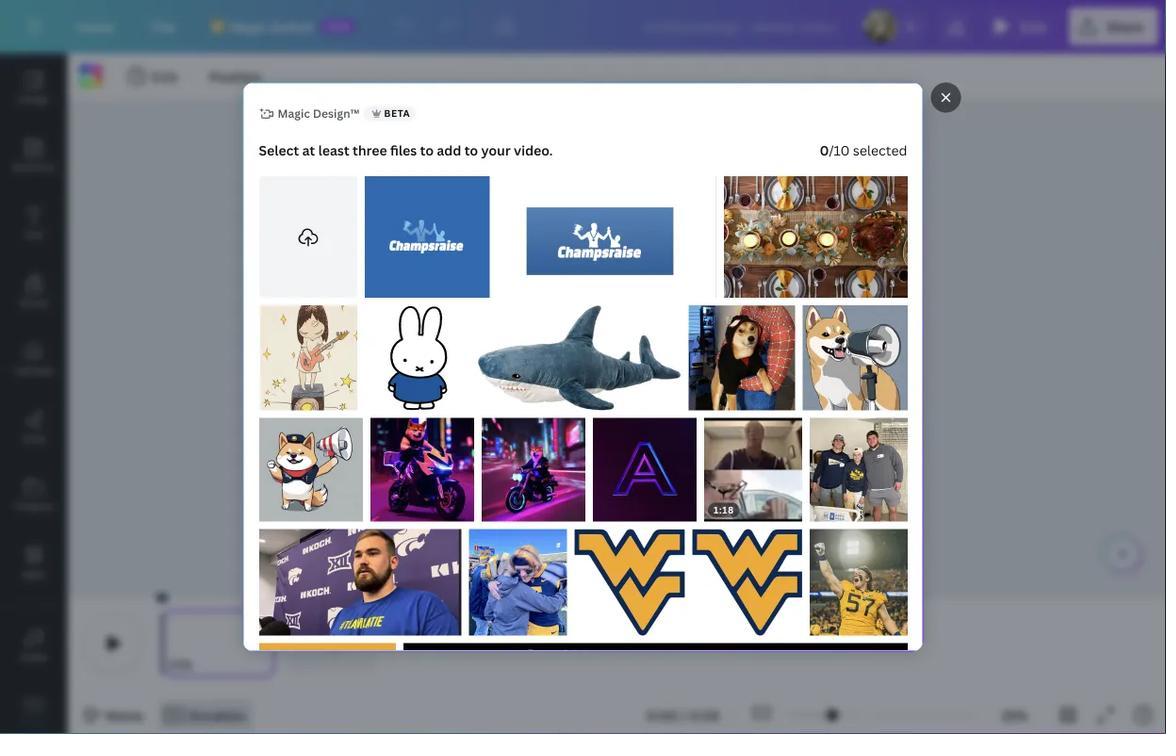 Task type: locate. For each thing, give the bounding box(es) containing it.
at
[[302, 142, 315, 159]]

2 vertical spatial 5.0s button
[[170, 656, 192, 675]]

notes button
[[75, 701, 151, 731]]

ohoto to use.heic image
[[469, 529, 567, 636]]

1 vertical spatial magic
[[278, 106, 310, 121]]

2 vertical spatial 5.0s
[[170, 657, 192, 673]]

text
[[24, 228, 44, 241]]

files
[[391, 142, 417, 159]]

side panel tab list
[[0, 54, 68, 735]]

4d48v7pmdeu0wgk8aasukcq.jpg image
[[482, 418, 585, 522]]

1 horizontal spatial magic
[[278, 106, 310, 121]]

magic switch
[[229, 17, 314, 35]]

text button
[[0, 190, 68, 258]]

image to use.heic image
[[259, 529, 461, 636]]

magic up at
[[278, 106, 310, 121]]

duration
[[189, 707, 246, 725]]

4cqldjm6lcceoqscuiimuso.jpg image
[[593, 418, 697, 522]]

duration button
[[159, 701, 253, 731]]

to right add
[[465, 142, 478, 159]]

screenshot 2023-11-27 at 3.01.25 pm.png image
[[259, 305, 357, 410]]

trimming, start edge slider
[[162, 614, 179, 675]]

draw
[[22, 432, 46, 445]]

1 vertical spatial 5.0s
[[152, 67, 178, 85]]

1:18
[[714, 504, 734, 516]]

1 horizontal spatial to
[[465, 142, 478, 159]]

select
[[259, 142, 299, 159]]

switch
[[271, 17, 314, 35]]

5.0s
[[1021, 17, 1047, 35], [152, 67, 178, 85], [170, 657, 192, 673]]

5.0s button
[[983, 8, 1062, 45], [122, 61, 186, 92], [170, 656, 192, 675]]

1 to from the left
[[420, 142, 434, 159]]

image.png image
[[365, 305, 470, 410], [477, 305, 681, 410], [575, 529, 685, 636], [692, 529, 802, 636], [259, 643, 396, 735]]

0 vertical spatial 5.0s
[[1021, 17, 1047, 35]]

draw button
[[0, 393, 68, 461]]

magic left switch on the left top of page
[[229, 17, 267, 35]]

0 horizontal spatial magic
[[229, 17, 267, 35]]

design button
[[0, 54, 68, 122]]

videos button
[[0, 680, 68, 735]]

/10
[[830, 142, 850, 159]]

video to use.mov image
[[704, 418, 802, 522]]

three
[[353, 142, 387, 159]]

design
[[18, 92, 50, 105]]

0
[[820, 142, 830, 159]]

0 vertical spatial magic
[[229, 17, 267, 35]]

to
[[420, 142, 434, 159], [465, 142, 478, 159]]

screenshot 2023-12-04 at 3.58.45 pm.png image
[[365, 176, 490, 298]]

home
[[75, 17, 114, 35]]

your
[[482, 142, 511, 159]]

magic design™
[[278, 106, 360, 121]]

brand
[[20, 296, 48, 309]]

projects button
[[0, 461, 68, 529]]

magic inside "main" menu bar
[[229, 17, 267, 35]]

5.0s for "5.0s" button inside "main" menu bar
[[1021, 17, 1047, 35]]

Page title text field
[[201, 656, 208, 675]]

screenshot 2023-11-14 at 8.19.45 pm.png image
[[403, 643, 908, 735]]

2 to from the left
[[465, 142, 478, 159]]

gbx3k3s8zgmmqs8us4ecy.jpg image
[[803, 305, 908, 410]]

Design title text field
[[628, 8, 855, 45]]

to left add
[[420, 142, 434, 159]]

video iage to use.heic image
[[810, 418, 908, 522]]

magic for magic design™
[[278, 106, 310, 121]]

uploads button
[[0, 325, 68, 393]]

beta
[[384, 107, 411, 120]]

screenshot 2023-11-27 at 10.13.04 pm.png image
[[497, 176, 717, 298]]

5.0s inside "main" menu bar
[[1021, 17, 1047, 35]]

apps button
[[0, 529, 68, 597]]

/
[[681, 707, 687, 725]]

audio button
[[0, 612, 68, 680]]

0 horizontal spatial to
[[420, 142, 434, 159]]

0 vertical spatial 5.0s button
[[983, 8, 1062, 45]]

1 vertical spatial 5.0s button
[[122, 61, 186, 92]]

magic
[[229, 17, 267, 35], [278, 106, 310, 121]]

elements button
[[0, 122, 68, 190]]



Task type: describe. For each thing, give the bounding box(es) containing it.
gbxvgk5rykgioeioc2e4w.jpg image
[[370, 418, 474, 522]]

projects
[[15, 500, 53, 513]]

audio
[[20, 651, 47, 664]]

4d417hbsaw0ekmooiuqu2e0.jpg image
[[259, 418, 363, 522]]

new
[[327, 20, 351, 33]]

hide pages image
[[572, 586, 663, 601]]

videos
[[18, 719, 49, 732]]

0:00
[[647, 707, 678, 725]]

brand button
[[0, 258, 68, 325]]

0:00 / 0:05
[[647, 707, 720, 725]]

screenshot 2023-11-27 at 3.04.05 pm.png image
[[724, 176, 908, 298]]

selected
[[854, 142, 908, 159]]

screenshot 2023-10-20 at 1.41.56 pm.png image
[[689, 305, 795, 410]]

select at least three files to add to your video.
[[259, 142, 553, 159]]

uploads
[[15, 364, 53, 377]]

video.
[[514, 142, 553, 159]]

5.0s for "5.0s" button to the middle
[[152, 67, 178, 85]]

0:05
[[690, 707, 720, 725]]

trimming, end edge slider
[[258, 614, 275, 675]]

screenshot 2023-11-21 at 4.47.02 pm.png image
[[810, 529, 908, 636]]

least
[[318, 142, 350, 159]]

add
[[437, 142, 462, 159]]

magic for magic switch
[[229, 17, 267, 35]]

0 /10 selected
[[820, 142, 908, 159]]

home link
[[60, 8, 129, 45]]

notes
[[106, 707, 144, 725]]

main menu bar
[[0, 0, 1167, 54]]

design™
[[313, 106, 360, 121]]

canva assistant image
[[1113, 544, 1134, 565]]

apps
[[22, 568, 46, 581]]

elements
[[13, 160, 55, 173]]

5.0s button inside "main" menu bar
[[983, 8, 1062, 45]]



Task type: vqa. For each thing, say whether or not it's contained in the screenshot.
the topmost Star Sign Virgo image
no



